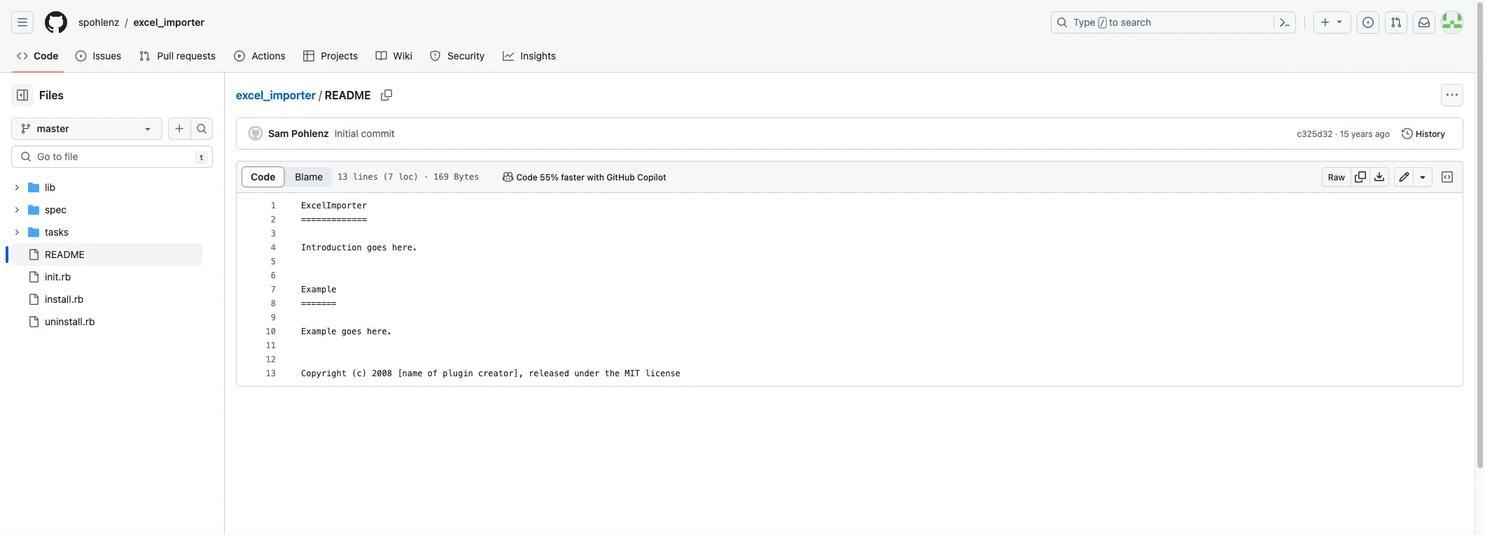 Task type: locate. For each thing, give the bounding box(es) containing it.
1 vertical spatial ·
[[424, 172, 429, 182]]

chevron right image for lib
[[13, 183, 21, 192]]

code 55% faster with github copilot button
[[496, 167, 673, 187]]

code
[[34, 50, 58, 62], [251, 171, 275, 183], [516, 172, 538, 182]]

2 file image from the top
[[28, 272, 39, 283]]

spohlenz
[[78, 16, 119, 28]]

edit file image
[[1399, 172, 1410, 183]]

/ up pohlenz on the top of the page
[[319, 89, 322, 102]]

copilot image
[[502, 172, 514, 183]]

3 file directory fill image from the top
[[28, 227, 39, 238]]

file content text field
[[237, 197, 1414, 394]]

readme up the init.rb
[[45, 249, 85, 260]]

·
[[1335, 129, 1338, 139], [424, 172, 429, 182]]

excel_importer up pull
[[133, 16, 205, 28]]

requests
[[176, 50, 216, 62]]

/ inside type / to search
[[1100, 18, 1105, 28]]

readme up the initial at left
[[325, 89, 371, 102]]

2 vertical spatial file directory fill image
[[28, 227, 39, 238]]

pull requests
[[157, 50, 216, 62]]

1 vertical spatial file directory fill image
[[28, 204, 39, 216]]

code inside button
[[251, 171, 275, 183]]

more edit options image
[[1417, 172, 1429, 183]]

chevron right image for tasks
[[13, 228, 21, 237]]

c325d32 · 15 years ago
[[1297, 129, 1390, 139]]

bytes
[[454, 172, 479, 182]]

chevron right image
[[13, 183, 21, 192], [13, 228, 21, 237]]

2 horizontal spatial /
[[1100, 18, 1105, 28]]

1 horizontal spatial /
[[319, 89, 322, 102]]

1 file image from the top
[[28, 249, 39, 260]]

1 vertical spatial readme
[[45, 249, 85, 260]]

list
[[73, 11, 1043, 34]]

play image
[[234, 50, 245, 62]]

1 vertical spatial excel_importer link
[[236, 89, 316, 102]]

0 vertical spatial file image
[[28, 249, 39, 260]]

2
[[271, 215, 276, 225]]

8
[[271, 299, 276, 309]]

code 55% faster with github copilot
[[516, 172, 666, 182]]

1 file directory fill image from the top
[[28, 182, 39, 193]]

excel_importer link up sam
[[236, 89, 316, 102]]

1 horizontal spatial readme
[[325, 89, 371, 102]]

1 horizontal spatial code
[[251, 171, 275, 183]]

0 horizontal spatial excel_importer
[[133, 16, 205, 28]]

0 vertical spatial ·
[[1335, 129, 1338, 139]]

6
[[271, 271, 276, 281]]

file image left uninstall.rb
[[28, 317, 39, 328]]

/ right spohlenz
[[125, 16, 128, 28]]

1 2 3 4 5 6 7 8 9 10 11 12 13
[[266, 201, 276, 379]]

code right code image
[[34, 50, 58, 62]]

code up 1
[[251, 171, 275, 183]]

notifications image
[[1419, 17, 1430, 28]]

0 vertical spatial chevron right image
[[13, 183, 21, 192]]

issues link
[[70, 46, 128, 67]]

file image
[[28, 294, 39, 305], [28, 317, 39, 328]]

excel_importer link
[[128, 11, 210, 34], [236, 89, 316, 102]]

file image
[[28, 249, 39, 260], [28, 272, 39, 283]]

· left the 169
[[424, 172, 429, 182]]

15
[[1340, 129, 1349, 139]]

excel_importer inside spohlenz / excel_importer
[[133, 16, 205, 28]]

0 horizontal spatial 13
[[266, 369, 276, 379]]

file directory fill image left lib
[[28, 182, 39, 193]]

1 vertical spatial chevron right image
[[13, 228, 21, 237]]

· left the "15" on the right top of the page
[[1335, 129, 1338, 139]]

7
[[271, 285, 276, 295]]

projects
[[321, 50, 358, 62]]

lib
[[45, 182, 55, 193]]

1
[[271, 201, 276, 211]]

chevron right image down chevron right icon
[[13, 228, 21, 237]]

169
[[434, 172, 449, 182]]

file image left install.rb
[[28, 294, 39, 305]]

wiki link
[[370, 46, 419, 67]]

1 file image from the top
[[28, 294, 39, 305]]

search this repository image
[[196, 123, 207, 134]]

code right copilot image
[[516, 172, 538, 182]]

3
[[271, 229, 276, 239]]

file directory fill image
[[28, 182, 39, 193], [28, 204, 39, 216], [28, 227, 39, 238]]

1 vertical spatial file image
[[28, 272, 39, 283]]

2 chevron right image from the top
[[13, 228, 21, 237]]

file directory fill image left tasks
[[28, 227, 39, 238]]

security
[[448, 50, 485, 62]]

2 file image from the top
[[28, 317, 39, 328]]

0 vertical spatial excel_importer link
[[128, 11, 210, 34]]

history link
[[1396, 124, 1452, 144]]

/ inside spohlenz / excel_importer
[[125, 16, 128, 28]]

initial commit link
[[335, 128, 395, 139]]

0 vertical spatial readme
[[325, 89, 371, 102]]

excel_importer
[[133, 16, 205, 28], [236, 89, 316, 102]]

1 horizontal spatial ·
[[1335, 129, 1338, 139]]

more file actions image
[[1447, 90, 1458, 101]]

years
[[1352, 129, 1373, 139]]

/
[[125, 16, 128, 28], [1100, 18, 1105, 28], [319, 89, 322, 102]]

search
[[1121, 16, 1151, 28]]

1 vertical spatial file image
[[28, 317, 39, 328]]

master
[[37, 123, 69, 134]]

ago
[[1375, 129, 1390, 139]]

1 horizontal spatial 13
[[338, 172, 348, 182]]

add file tooltip
[[168, 118, 190, 140]]

issue opened image
[[1363, 17, 1374, 28]]

initial commit
[[335, 128, 395, 139]]

wiki
[[393, 50, 412, 62]]

13 down 12
[[266, 369, 276, 379]]

raw
[[1328, 172, 1345, 182]]

raw link
[[1322, 167, 1351, 187]]

0 horizontal spatial ·
[[424, 172, 429, 182]]

issues
[[93, 50, 121, 62]]

actions link
[[228, 46, 292, 67]]

file directory fill image right chevron right icon
[[28, 204, 39, 216]]

0 horizontal spatial /
[[125, 16, 128, 28]]

graph image
[[503, 50, 514, 62]]

55%
[[540, 172, 559, 182]]

1 chevron right image from the top
[[13, 183, 21, 192]]

git branch image
[[20, 123, 32, 134]]

file view element
[[242, 167, 333, 188]]

Go to file text field
[[37, 146, 189, 167]]

0 vertical spatial file image
[[28, 294, 39, 305]]

search image
[[20, 151, 32, 162]]

security link
[[424, 46, 491, 67]]

file image inside readme tree item
[[28, 249, 39, 260]]

copy raw content image
[[1355, 172, 1366, 183]]

chevron right image up chevron right icon
[[13, 183, 21, 192]]

13
[[338, 172, 348, 182], [266, 369, 276, 379]]

excel_importer up sam
[[236, 89, 316, 102]]

plus image
[[1320, 17, 1331, 28]]

lines
[[353, 172, 378, 182]]

1 horizontal spatial excel_importer
[[236, 89, 316, 102]]

copy path image
[[381, 90, 392, 101]]

excel_importer link up pull
[[128, 11, 210, 34]]

/ for excel_importer
[[319, 89, 322, 102]]

2 file directory fill image from the top
[[28, 204, 39, 216]]

2 horizontal spatial code
[[516, 172, 538, 182]]

issue opened image
[[75, 50, 86, 62]]

0 horizontal spatial readme
[[45, 249, 85, 260]]

add file image
[[174, 123, 185, 134]]

4
[[271, 243, 276, 253]]

0 vertical spatial 13
[[338, 172, 348, 182]]

readme
[[325, 89, 371, 102], [45, 249, 85, 260]]

(7
[[383, 172, 393, 182]]

pull
[[157, 50, 174, 62]]

0 vertical spatial excel_importer
[[133, 16, 205, 28]]

sam pohlenz
[[268, 128, 329, 139]]

spohlenz / excel_importer
[[78, 16, 205, 28]]

commit
[[361, 128, 395, 139]]

shield image
[[430, 50, 441, 62]]

0 vertical spatial file directory fill image
[[28, 182, 39, 193]]

1 vertical spatial 13
[[266, 369, 276, 379]]

/ left to
[[1100, 18, 1105, 28]]

13 left lines
[[338, 172, 348, 182]]

spohlenz link
[[73, 11, 125, 34]]

1 vertical spatial excel_importer
[[236, 89, 316, 102]]



Task type: describe. For each thing, give the bounding box(es) containing it.
code button
[[242, 167, 285, 188]]

insights link
[[497, 46, 563, 67]]

9
[[271, 313, 276, 323]]

t
[[199, 153, 204, 162]]

init.rb
[[45, 271, 71, 283]]

0 horizontal spatial excel_importer link
[[128, 11, 210, 34]]

table image
[[303, 50, 314, 62]]

faster
[[561, 172, 585, 182]]

11
[[266, 341, 276, 351]]

sam
[[268, 128, 289, 139]]

triangle down image
[[1334, 16, 1345, 27]]

install.rb
[[45, 294, 84, 305]]

readme inside readme tree item
[[45, 249, 85, 260]]

type / to search
[[1073, 16, 1151, 28]]

book image
[[376, 50, 387, 62]]

to
[[1109, 16, 1118, 28]]

list containing spohlenz / excel_importer
[[73, 11, 1043, 34]]

readme tree item
[[11, 244, 202, 266]]

tasks
[[45, 227, 69, 238]]

pull requests link
[[133, 46, 223, 67]]

file directory fill image for spec
[[28, 204, 39, 216]]

0 horizontal spatial code
[[34, 50, 58, 62]]

side panel image
[[17, 90, 28, 101]]

file image for install.rb
[[28, 294, 39, 305]]

loc)
[[398, 172, 419, 182]]

files tree
[[11, 176, 202, 333]]

files
[[39, 89, 64, 102]]

symbols image
[[1442, 172, 1453, 183]]

12
[[266, 355, 276, 365]]

master button
[[11, 118, 162, 140]]

excel_importer / readme
[[236, 89, 371, 102]]

initial
[[335, 128, 358, 139]]

with
[[587, 172, 604, 182]]

c325d32 link
[[1297, 127, 1333, 140]]

5
[[271, 257, 276, 267]]

copilot
[[637, 172, 666, 182]]

github
[[607, 172, 635, 182]]

file image for init.rb
[[28, 272, 39, 283]]

actions
[[252, 50, 286, 62]]

chevron right image
[[13, 206, 21, 214]]

file image for uninstall.rb
[[28, 317, 39, 328]]

download raw content image
[[1374, 172, 1385, 183]]

10
[[266, 327, 276, 337]]

homepage image
[[45, 11, 67, 34]]

blame button
[[285, 167, 333, 188]]

history image
[[1402, 128, 1413, 139]]

file directory fill image for lib
[[28, 182, 39, 193]]

insights
[[521, 50, 556, 62]]

git pull request image
[[1391, 17, 1402, 28]]

file directory fill image for tasks
[[28, 227, 39, 238]]

history
[[1416, 129, 1445, 139]]

spec
[[45, 204, 67, 216]]

code image
[[17, 50, 28, 62]]

c325d32
[[1297, 129, 1333, 139]]

projects link
[[298, 46, 365, 67]]

file image for readme
[[28, 249, 39, 260]]

type
[[1073, 16, 1096, 28]]

blame
[[295, 171, 323, 183]]

1 horizontal spatial excel_importer link
[[236, 89, 316, 102]]

command palette image
[[1279, 17, 1291, 28]]

code link
[[11, 46, 64, 67]]

/ for type
[[1100, 18, 1105, 28]]

uninstall.rb
[[45, 316, 95, 328]]

git pull request image
[[139, 50, 150, 62]]

/ for spohlenz
[[125, 16, 128, 28]]

13 lines (7 loc) · 169 bytes
[[338, 172, 479, 182]]

pohlenz
[[291, 128, 329, 139]]

author image
[[249, 126, 263, 140]]

code inside popup button
[[516, 172, 538, 182]]



Task type: vqa. For each thing, say whether or not it's contained in the screenshot.
search field
no



